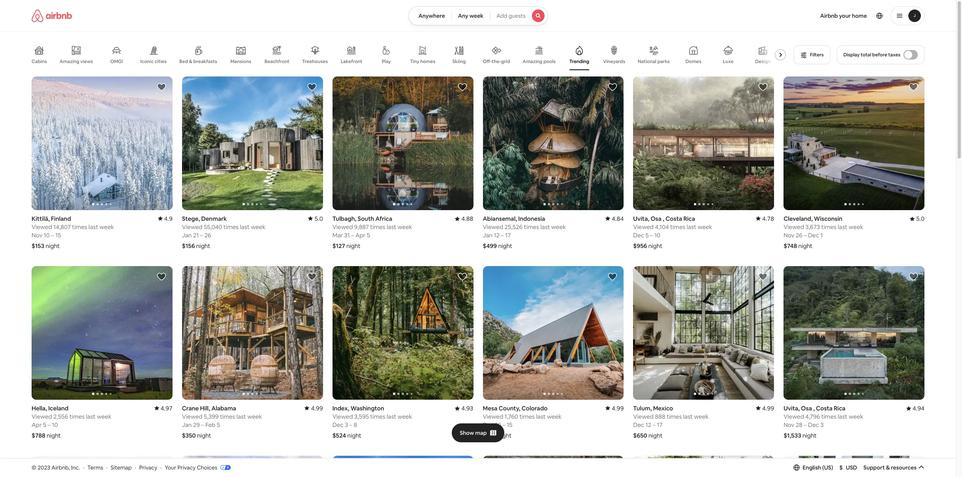 Task type: describe. For each thing, give the bounding box(es) containing it.
times inside index, washington viewed 3,595 times last week dec 3 – 8 $524 night
[[370, 414, 385, 421]]

viewed inside tulbagh, south africa viewed 9,887 times last week mar 31 – apr 5 $127 night
[[332, 224, 353, 231]]

times inside kittilä, finland viewed 14,807 times last week nov 10 – 15 $153 night
[[72, 224, 87, 231]]

homes
[[420, 58, 435, 65]]

$956
[[633, 243, 647, 250]]

5.0 out of 5 average rating image
[[910, 215, 925, 223]]

– inside tulbagh, south africa viewed 9,887 times last week mar 31 – apr 5 $127 night
[[351, 232, 354, 239]]

$524
[[332, 433, 346, 440]]

viewed inside cleveland, wisconsin viewed 3,673 times last week nov 26 – dec 1 $748 night
[[784, 224, 804, 231]]

add to wishlist: stege, denmark image
[[307, 83, 317, 92]]

, for 4,796
[[813, 405, 815, 413]]

2023
[[38, 465, 50, 472]]

week inside uvita, osa , costa rica viewed 4,104 times last week dec 5 – 10 $956 night
[[698, 224, 712, 231]]

last inside 'crane hill, alabama viewed 5,399 times last week jan 29 – feb 5 $350 night'
[[237, 414, 246, 421]]

hill,
[[200, 405, 210, 413]]

add to wishlist: mesa county, colorado image
[[608, 273, 618, 282]]

$156
[[182, 243, 195, 250]]

10 inside mesa county, colorado viewed 1,760 times last week dec 10 – 15 $373 night
[[495, 422, 501, 429]]

jan for jan 21 – 26
[[182, 232, 192, 239]]

viewed inside 'crane hill, alabama viewed 5,399 times last week jan 29 – feb 5 $350 night'
[[182, 414, 203, 421]]

nov for nov 10 – 15
[[32, 232, 42, 239]]

sitemap link
[[111, 465, 132, 472]]

rica for 4,104
[[684, 215, 695, 223]]

888
[[655, 414, 666, 421]]

dec inside index, washington viewed 3,595 times last week dec 3 – 8 $524 night
[[332, 422, 344, 429]]

– inside index, washington viewed 3,595 times last week dec 3 – 8 $524 night
[[349, 422, 352, 429]]

4.84
[[612, 215, 624, 223]]

3 inside index, washington viewed 3,595 times last week dec 3 – 8 $524 night
[[345, 422, 348, 429]]

4.84 out of 5 average rating image
[[606, 215, 624, 223]]

vineyards
[[603, 58, 625, 65]]

3 inside uvita, osa , costa rica viewed 4,796 times last week nov 28 – dec 3 $1,533 night
[[821, 422, 824, 429]]

3 · from the left
[[135, 465, 136, 472]]

55,040
[[204, 224, 222, 231]]

viewed inside kittilä, finland viewed 14,807 times last week nov 10 – 15 $153 night
[[32, 224, 52, 231]]

cabins
[[32, 58, 47, 65]]

week inside tulbagh, south africa viewed 9,887 times last week mar 31 – apr 5 $127 night
[[398, 224, 412, 231]]

map
[[475, 430, 487, 437]]

4.78
[[762, 215, 774, 223]]

cities
[[155, 58, 167, 65]]

amazing views
[[60, 58, 93, 65]]

$748
[[784, 243, 797, 250]]

night inside cleveland, wisconsin viewed 3,673 times last week nov 26 – dec 1 $748 night
[[799, 243, 813, 250]]

kittilä, finland viewed 14,807 times last week nov 10 – 15 $153 night
[[32, 215, 114, 250]]

your privacy choices
[[165, 465, 217, 472]]

viewed inside mesa county, colorado viewed 1,760 times last week dec 10 – 15 $373 night
[[483, 414, 503, 421]]

2 · from the left
[[106, 465, 108, 472]]

4.97
[[161, 405, 173, 413]]

times inside hella, iceland viewed 2,556 times last week apr 5 – 10 $788 night
[[69, 414, 85, 421]]

anywhere
[[418, 12, 445, 19]]

apr inside tulbagh, south africa viewed 9,887 times last week mar 31 – apr 5 $127 night
[[355, 232, 366, 239]]

15 inside mesa county, colorado viewed 1,760 times last week dec 10 – 15 $373 night
[[507, 422, 513, 429]]

12 for jan
[[494, 232, 500, 239]]

last inside uvita, osa , costa rica viewed 4,104 times last week dec 5 – 10 $956 night
[[687, 224, 696, 231]]

viewed inside hella, iceland viewed 2,556 times last week apr 5 – 10 $788 night
[[32, 414, 52, 421]]

south
[[358, 215, 374, 223]]

– inside uvita, osa , costa rica viewed 4,796 times last week nov 28 – dec 3 $1,533 night
[[804, 422, 807, 429]]

15 inside kittilä, finland viewed 14,807 times last week nov 10 – 15 $153 night
[[55, 232, 61, 239]]

guests
[[509, 12, 526, 19]]

4.99 for crane hill, alabama viewed 5,399 times last week jan 29 – feb 5 $350 night
[[311, 405, 323, 413]]

night inside kittilä, finland viewed 14,807 times last week nov 10 – 15 $153 night
[[46, 243, 60, 250]]

national parks
[[638, 58, 670, 65]]

the-
[[492, 58, 501, 65]]

$650
[[633, 433, 647, 440]]

night inside hella, iceland viewed 2,556 times last week apr 5 – 10 $788 night
[[47, 433, 61, 440]]

4.99 out of 5 average rating image for mesa county, colorado viewed 1,760 times last week dec 10 – 15 $373 night
[[606, 405, 624, 413]]

1 privacy from the left
[[139, 465, 157, 472]]

county,
[[499, 405, 520, 413]]

viewed inside uvita, osa , costa rica viewed 4,104 times last week dec 5 – 10 $956 night
[[633, 224, 654, 231]]

osa for 4,104
[[651, 215, 662, 223]]

week inside any week button
[[470, 12, 484, 19]]

times inside tulbagh, south africa viewed 9,887 times last week mar 31 – apr 5 $127 night
[[370, 224, 385, 231]]

profile element
[[557, 0, 925, 32]]

– inside hella, iceland viewed 2,556 times last week apr 5 – 10 $788 night
[[48, 422, 51, 429]]

week inside hella, iceland viewed 2,556 times last week apr 5 – 10 $788 night
[[97, 414, 111, 421]]

wisconsin
[[814, 215, 843, 223]]

tulum,
[[633, 405, 652, 413]]

– inside kittilä, finland viewed 14,807 times last week nov 10 – 15 $153 night
[[51, 232, 54, 239]]

week inside abiansemal, indonesia viewed 25,526 times last week jan 12 – 17 $499 night
[[551, 224, 566, 231]]

4.78 out of 5 average rating image
[[756, 215, 774, 223]]

dec inside uvita, osa , costa rica viewed 4,796 times last week nov 28 – dec 3 $1,533 night
[[808, 422, 819, 429]]

$153
[[32, 243, 44, 250]]

taxes
[[888, 52, 901, 58]]

tulbagh,
[[332, 215, 356, 223]]

$127
[[332, 243, 345, 250]]

crane hill, alabama viewed 5,399 times last week jan 29 – feb 5 $350 night
[[182, 405, 262, 440]]

viewed inside index, washington viewed 3,595 times last week dec 3 – 8 $524 night
[[332, 414, 353, 421]]

luxe
[[723, 58, 734, 65]]

bed
[[179, 58, 188, 65]]

sitemap
[[111, 465, 132, 472]]

night inside uvita, osa , costa rica viewed 4,796 times last week nov 28 – dec 3 $1,533 night
[[803, 433, 817, 440]]

dec inside uvita, osa , costa rica viewed 4,104 times last week dec 5 – 10 $956 night
[[633, 232, 644, 239]]

night inside mesa county, colorado viewed 1,760 times last week dec 10 – 15 $373 night
[[498, 433, 512, 440]]

viewed inside tulum, mexico viewed 888 times last week dec 12 – 17 $650 night
[[633, 414, 654, 421]]

night inside index, washington viewed 3,595 times last week dec 3 – 8 $524 night
[[347, 433, 361, 440]]

jan for jan 12 – 17
[[483, 232, 493, 239]]

– inside 'crane hill, alabama viewed 5,399 times last week jan 29 – feb 5 $350 night'
[[201, 422, 204, 429]]

cleveland,
[[784, 215, 813, 223]]

& for support
[[886, 465, 890, 472]]

amazing for amazing views
[[60, 58, 79, 65]]

last inside abiansemal, indonesia viewed 25,526 times last week jan 12 – 17 $499 night
[[541, 224, 550, 231]]

10 inside uvita, osa , costa rica viewed 4,104 times last week dec 5 – 10 $956 night
[[655, 232, 661, 239]]

choices
[[197, 465, 217, 472]]

off-the-grid
[[483, 58, 510, 65]]

last inside mesa county, colorado viewed 1,760 times last week dec 10 – 15 $373 night
[[536, 414, 546, 421]]

support & resources button
[[864, 465, 925, 472]]

terms
[[87, 465, 103, 472]]

costa for 4,104
[[666, 215, 682, 223]]

english (us) button
[[793, 465, 833, 472]]

26 inside cleveland, wisconsin viewed 3,673 times last week nov 26 – dec 1 $748 night
[[796, 232, 803, 239]]

4.99 out of 5 average rating image for tulum, mexico viewed 888 times last week dec 12 – 17 $650 night
[[756, 405, 774, 413]]

– inside tulum, mexico viewed 888 times last week dec 12 – 17 $650 night
[[653, 422, 656, 429]]

uvita, for uvita, osa , costa rica viewed 4,796 times last week nov 28 – dec 3 $1,533 night
[[784, 405, 800, 413]]

4.94 out of 5 average rating image
[[906, 405, 925, 413]]

anywhere button
[[409, 6, 452, 25]]

26 inside stege, denmark viewed 55,040 times last week jan 21 – 26 $156 night
[[204, 232, 211, 239]]

1,760
[[505, 414, 518, 421]]

skiing
[[452, 58, 466, 65]]

4.9
[[164, 215, 173, 223]]

last inside uvita, osa , costa rica viewed 4,796 times last week nov 28 – dec 3 $1,533 night
[[838, 414, 848, 421]]

lakefront
[[341, 58, 363, 65]]

filters button
[[794, 45, 831, 64]]

times inside tulum, mexico viewed 888 times last week dec 12 – 17 $650 night
[[667, 414, 682, 421]]

week inside tulum, mexico viewed 888 times last week dec 12 – 17 $650 night
[[694, 414, 709, 421]]

english (us)
[[803, 465, 833, 472]]

last inside cleveland, wisconsin viewed 3,673 times last week nov 26 – dec 1 $748 night
[[838, 224, 848, 231]]

times inside uvita, osa , costa rica viewed 4,796 times last week nov 28 – dec 3 $1,533 night
[[821, 414, 837, 421]]

colorado
[[522, 405, 548, 413]]

costa for 4,796
[[816, 405, 833, 413]]

– inside mesa county, colorado viewed 1,760 times last week dec 10 – 15 $373 night
[[503, 422, 506, 429]]

any week
[[458, 12, 484, 19]]

resources
[[891, 465, 917, 472]]

privacy inside the your privacy choices 'link'
[[178, 465, 196, 472]]

8
[[354, 422, 357, 429]]

add to wishlist: hella, iceland image
[[157, 273, 166, 282]]

off-
[[483, 58, 492, 65]]

5.0 out of 5 average rating image
[[308, 215, 323, 223]]

add guests
[[497, 12, 526, 19]]

week inside cleveland, wisconsin viewed 3,673 times last week nov 26 – dec 1 $748 night
[[849, 224, 864, 231]]

viewed inside uvita, osa , costa rica viewed 4,796 times last week nov 28 – dec 3 $1,533 night
[[784, 414, 804, 421]]

last inside stege, denmark viewed 55,040 times last week jan 21 – 26 $156 night
[[240, 224, 250, 231]]

night inside uvita, osa , costa rica viewed 4,104 times last week dec 5 – 10 $956 night
[[649, 243, 663, 250]]

feb
[[205, 422, 215, 429]]

4.99 out of 5 average rating image
[[305, 405, 323, 413]]

times inside abiansemal, indonesia viewed 25,526 times last week jan 12 – 17 $499 night
[[524, 224, 539, 231]]

times inside uvita, osa , costa rica viewed 4,104 times last week dec 5 – 10 $956 night
[[670, 224, 686, 231]]

home
[[852, 12, 867, 19]]

national
[[638, 58, 657, 65]]

31
[[344, 232, 350, 239]]

none search field containing anywhere
[[409, 6, 548, 25]]

last inside hella, iceland viewed 2,556 times last week apr 5 – 10 $788 night
[[86, 414, 96, 421]]

add to wishlist: tulum, mexico image
[[759, 273, 768, 282]]

any
[[458, 12, 468, 19]]

africa
[[376, 215, 392, 223]]

total
[[861, 52, 871, 58]]

– inside uvita, osa , costa rica viewed 4,104 times last week dec 5 – 10 $956 night
[[650, 232, 653, 239]]

iceland
[[48, 405, 68, 413]]

night inside tulbagh, south africa viewed 9,887 times last week mar 31 – apr 5 $127 night
[[346, 243, 360, 250]]

times inside stege, denmark viewed 55,040 times last week jan 21 – 26 $156 night
[[223, 224, 239, 231]]

add to wishlist: kittilä, finland image
[[157, 83, 166, 92]]

amazing pools
[[523, 58, 556, 65]]

4.93 out of 5 average rating image
[[455, 405, 473, 413]]

4,796
[[806, 414, 820, 421]]

cleveland, wisconsin viewed 3,673 times last week nov 26 – dec 1 $748 night
[[784, 215, 864, 250]]

trending
[[570, 58, 589, 65]]

(us)
[[822, 465, 833, 472]]

your privacy choices link
[[165, 465, 231, 472]]

add to wishlist: cleveland, wisconsin image
[[909, 83, 918, 92]]

add to wishlist: tulbagh, south africa image
[[458, 83, 467, 92]]

nov for nov 26 – dec 1
[[784, 232, 795, 239]]

25,526
[[505, 224, 523, 231]]

mansions
[[230, 58, 251, 65]]

terms · sitemap · privacy ·
[[87, 465, 162, 472]]

dec inside tulum, mexico viewed 888 times last week dec 12 – 17 $650 night
[[633, 422, 644, 429]]



Task type: locate. For each thing, give the bounding box(es) containing it.
times right "4,796"
[[821, 414, 837, 421]]

10 down 4,104
[[655, 232, 661, 239]]

viewed
[[32, 224, 52, 231], [182, 224, 203, 231], [483, 224, 503, 231], [633, 224, 654, 231], [332, 224, 353, 231], [784, 224, 804, 231], [32, 414, 52, 421], [182, 414, 203, 421], [483, 414, 503, 421], [633, 414, 654, 421], [332, 414, 353, 421], [784, 414, 804, 421]]

1 horizontal spatial 15
[[507, 422, 513, 429]]

hella,
[[32, 405, 47, 413]]

viewed up 28
[[784, 414, 804, 421]]

1 horizontal spatial rica
[[834, 405, 846, 413]]

night right the $788
[[47, 433, 61, 440]]

3,673
[[806, 224, 820, 231]]

osa up "4,796"
[[801, 405, 812, 413]]

domes
[[686, 58, 702, 65]]

0 horizontal spatial 15
[[55, 232, 61, 239]]

mexico
[[653, 405, 673, 413]]

10 up the $153
[[44, 232, 50, 239]]

uvita, inside uvita, osa , costa rica viewed 4,796 times last week nov 28 – dec 3 $1,533 night
[[784, 405, 800, 413]]

viewed down hella,
[[32, 414, 52, 421]]

5.0 for stege, denmark viewed 55,040 times last week jan 21 – 26 $156 night
[[315, 215, 323, 223]]

dec up $650
[[633, 422, 644, 429]]

pools
[[544, 58, 556, 65]]

$373
[[483, 433, 496, 440]]

tulum, mexico viewed 888 times last week dec 12 – 17 $650 night
[[633, 405, 709, 440]]

17 for dec 12 – 17
[[657, 422, 663, 429]]

& right support
[[886, 465, 890, 472]]

14,807
[[53, 224, 71, 231]]

5.0
[[315, 215, 323, 223], [916, 215, 925, 223]]

tulbagh, south africa viewed 9,887 times last week mar 31 – apr 5 $127 night
[[332, 215, 412, 250]]

0 horizontal spatial privacy
[[139, 465, 157, 472]]

jan inside abiansemal, indonesia viewed 25,526 times last week jan 12 – 17 $499 night
[[483, 232, 493, 239]]

tiny homes
[[410, 58, 435, 65]]

1 horizontal spatial 17
[[657, 422, 663, 429]]

· right terms
[[106, 465, 108, 472]]

dec inside mesa county, colorado viewed 1,760 times last week dec 10 – 15 $373 night
[[483, 422, 494, 429]]

add to wishlist: index, washington image
[[458, 273, 467, 282]]

uvita, right 4.84
[[633, 215, 650, 223]]

0 vertical spatial ,
[[663, 215, 664, 223]]

· left privacy link
[[135, 465, 136, 472]]

· right inc.
[[83, 465, 84, 472]]

17 inside tulum, mexico viewed 888 times last week dec 12 – 17 $650 night
[[657, 422, 663, 429]]

amazing for amazing pools
[[523, 58, 543, 65]]

0 horizontal spatial 4.99
[[311, 405, 323, 413]]

17 down the 25,526
[[505, 232, 511, 239]]

1 · from the left
[[83, 465, 84, 472]]

viewed down kittilä,
[[32, 224, 52, 231]]

1 horizontal spatial 4.99 out of 5 average rating image
[[756, 405, 774, 413]]

times down mexico
[[667, 414, 682, 421]]

osa for 4,796
[[801, 405, 812, 413]]

29
[[193, 422, 200, 429]]

0 horizontal spatial rica
[[684, 215, 695, 223]]

1 horizontal spatial add to wishlist: uvita, osa , costa rica image
[[909, 273, 918, 282]]

apr down 9,887
[[355, 232, 366, 239]]

, inside uvita, osa , costa rica viewed 4,104 times last week dec 5 – 10 $956 night
[[663, 215, 664, 223]]

, for 4,104
[[663, 215, 664, 223]]

dec down "4,796"
[[808, 422, 819, 429]]

nov up $748
[[784, 232, 795, 239]]

night down feb
[[197, 433, 211, 440]]

usd
[[846, 465, 857, 472]]

viewed down the cleveland,
[[784, 224, 804, 231]]

last right 2,556
[[86, 414, 96, 421]]

10 up '$373'
[[495, 422, 501, 429]]

times down the alabama in the left bottom of the page
[[220, 414, 235, 421]]

add to wishlist: waterville, washington image
[[157, 463, 166, 472]]

night down 28
[[803, 433, 817, 440]]

0 horizontal spatial osa
[[651, 215, 662, 223]]

1 horizontal spatial 5.0
[[916, 215, 925, 223]]

viewed down index,
[[332, 414, 353, 421]]

last inside tulbagh, south africa viewed 9,887 times last week mar 31 – apr 5 $127 night
[[387, 224, 396, 231]]

times inside 'crane hill, alabama viewed 5,399 times last week jan 29 – feb 5 $350 night'
[[220, 414, 235, 421]]

4.93
[[461, 405, 473, 413]]

4.99 out of 5 average rating image
[[606, 405, 624, 413], [756, 405, 774, 413]]

inc.
[[71, 465, 80, 472]]

night inside 'crane hill, alabama viewed 5,399 times last week jan 29 – feb 5 $350 night'
[[197, 433, 211, 440]]

jan inside 'crane hill, alabama viewed 5,399 times last week jan 29 – feb 5 $350 night'
[[182, 422, 192, 429]]

last right 55,040
[[240, 224, 250, 231]]

amazing left views
[[60, 58, 79, 65]]

15 down 1,760
[[507, 422, 513, 429]]

17 inside abiansemal, indonesia viewed 25,526 times last week jan 12 – 17 $499 night
[[505, 232, 511, 239]]

hella, iceland viewed 2,556 times last week apr 5 – 10 $788 night
[[32, 405, 111, 440]]

filters
[[810, 52, 824, 58]]

last inside tulum, mexico viewed 888 times last week dec 12 – 17 $650 night
[[683, 414, 693, 421]]

1 vertical spatial uvita,
[[784, 405, 800, 413]]

night right $499
[[498, 243, 512, 250]]

© 2023 airbnb, inc. ·
[[32, 465, 84, 472]]

1 vertical spatial 15
[[507, 422, 513, 429]]

0 horizontal spatial 12
[[494, 232, 500, 239]]

treehouses
[[302, 58, 328, 65]]

viewed down abiansemal,
[[483, 224, 503, 231]]

week inside stege, denmark viewed 55,040 times last week jan 21 – 26 $156 night
[[251, 224, 266, 231]]

viewed down crane
[[182, 414, 203, 421]]

3 right 28
[[821, 422, 824, 429]]

17 for jan 12 – 17
[[505, 232, 511, 239]]

amazing left pools
[[523, 58, 543, 65]]

osa up 4,104
[[651, 215, 662, 223]]

add to wishlist: abiansemal, indonesia image
[[608, 83, 618, 92]]

add to wishlist: uvita, osa , costa rica image for 4.94
[[909, 273, 918, 282]]

0 vertical spatial &
[[189, 58, 192, 65]]

4.9 out of 5 average rating image
[[158, 215, 173, 223]]

night down 21
[[196, 243, 210, 250]]

last inside index, washington viewed 3,595 times last week dec 3 – 8 $524 night
[[387, 414, 396, 421]]

4,104
[[655, 224, 669, 231]]

9,887
[[354, 224, 369, 231]]

times down colorado
[[520, 414, 535, 421]]

week inside index, washington viewed 3,595 times last week dec 3 – 8 $524 night
[[398, 414, 412, 421]]

english
[[803, 465, 821, 472]]

amazing
[[60, 58, 79, 65], [523, 58, 543, 65]]

costa inside uvita, osa , costa rica viewed 4,104 times last week dec 5 – 10 $956 night
[[666, 215, 682, 223]]

12 up $650
[[646, 422, 651, 429]]

0 horizontal spatial 4.99 out of 5 average rating image
[[606, 405, 624, 413]]

group
[[32, 40, 789, 70], [32, 77, 173, 211], [182, 77, 323, 211], [332, 77, 473, 211], [483, 77, 624, 211], [633, 77, 774, 211], [784, 77, 925, 211], [32, 267, 173, 401], [182, 267, 323, 401], [332, 267, 473, 401], [483, 267, 624, 401], [633, 267, 774, 401], [784, 267, 925, 401], [32, 457, 173, 478], [182, 457, 323, 478], [332, 457, 473, 478], [483, 457, 624, 478], [633, 457, 774, 478], [784, 457, 925, 478]]

design
[[755, 58, 771, 65]]

viewed down tulbagh,
[[332, 224, 353, 231]]

– inside stege, denmark viewed 55,040 times last week jan 21 – 26 $156 night
[[200, 232, 203, 239]]

0 vertical spatial apr
[[355, 232, 366, 239]]

rica inside uvita, osa , costa rica viewed 4,796 times last week nov 28 – dec 3 $1,533 night
[[834, 405, 846, 413]]

1 horizontal spatial 12
[[646, 422, 651, 429]]

last right '888'
[[683, 414, 693, 421]]

4.94
[[913, 405, 925, 413]]

©
[[32, 465, 36, 472]]

last right "4,796"
[[838, 414, 848, 421]]

4.97 out of 5 average rating image
[[154, 405, 173, 413]]

uvita, for uvita, osa , costa rica viewed 4,104 times last week dec 5 – 10 $956 night
[[633, 215, 650, 223]]

5.0 for cleveland, wisconsin viewed 3,673 times last week nov 26 – dec 1 $748 night
[[916, 215, 925, 223]]

1 vertical spatial &
[[886, 465, 890, 472]]

times inside cleveland, wisconsin viewed 3,673 times last week nov 26 – dec 1 $748 night
[[821, 224, 837, 231]]

times
[[72, 224, 87, 231], [223, 224, 239, 231], [524, 224, 539, 231], [670, 224, 686, 231], [370, 224, 385, 231], [821, 224, 837, 231], [69, 414, 85, 421], [220, 414, 235, 421], [520, 414, 535, 421], [667, 414, 682, 421], [370, 414, 385, 421], [821, 414, 837, 421]]

0 horizontal spatial apr
[[32, 422, 42, 429]]

airbnb your home
[[820, 12, 867, 19]]

times down washington
[[370, 414, 385, 421]]

show map
[[460, 430, 487, 437]]

privacy right the your
[[178, 465, 196, 472]]

dec up '$524'
[[332, 422, 344, 429]]

group containing amazing views
[[32, 40, 789, 70]]

night down 8
[[347, 433, 361, 440]]

1 horizontal spatial uvita,
[[784, 405, 800, 413]]

uvita, inside uvita, osa , costa rica viewed 4,104 times last week dec 5 – 10 $956 night
[[633, 215, 650, 223]]

0 vertical spatial costa
[[666, 215, 682, 223]]

last down wisconsin
[[838, 224, 848, 231]]

4 · from the left
[[160, 465, 162, 472]]

before
[[872, 52, 887, 58]]

1 4.99 from the left
[[311, 405, 323, 413]]

night right '$373'
[[498, 433, 512, 440]]

10 down 2,556
[[52, 422, 58, 429]]

1 vertical spatial add to wishlist: uvita, osa , costa rica image
[[909, 273, 918, 282]]

3 4.99 from the left
[[762, 405, 774, 413]]

times right 4,104
[[670, 224, 686, 231]]

night right the $153
[[46, 243, 60, 250]]

1 4.99 out of 5 average rating image from the left
[[606, 405, 624, 413]]

& for bed
[[189, 58, 192, 65]]

jan inside stege, denmark viewed 55,040 times last week jan 21 – 26 $156 night
[[182, 232, 192, 239]]

night down 31
[[346, 243, 360, 250]]

0 vertical spatial 15
[[55, 232, 61, 239]]

& right bed
[[189, 58, 192, 65]]

display total before taxes button
[[837, 45, 925, 64]]

15 down 14,807
[[55, 232, 61, 239]]

2 3 from the left
[[821, 422, 824, 429]]

1 vertical spatial costa
[[816, 405, 833, 413]]

apr inside hella, iceland viewed 2,556 times last week apr 5 – 10 $788 night
[[32, 422, 42, 429]]

osa inside uvita, osa , costa rica viewed 4,104 times last week dec 5 – 10 $956 night
[[651, 215, 662, 223]]

parks
[[658, 58, 670, 65]]

night
[[46, 243, 60, 250], [196, 243, 210, 250], [498, 243, 512, 250], [649, 243, 663, 250], [346, 243, 360, 250], [799, 243, 813, 250], [47, 433, 61, 440], [197, 433, 211, 440], [498, 433, 512, 440], [649, 433, 663, 440], [347, 433, 361, 440], [803, 433, 817, 440]]

1 vertical spatial ,
[[813, 405, 815, 413]]

1 horizontal spatial 4.99
[[612, 405, 624, 413]]

1 horizontal spatial ,
[[813, 405, 815, 413]]

1 horizontal spatial privacy
[[178, 465, 196, 472]]

viewed down tulum,
[[633, 414, 654, 421]]

None search field
[[409, 6, 548, 25]]

viewed inside abiansemal, indonesia viewed 25,526 times last week jan 12 – 17 $499 night
[[483, 224, 503, 231]]

jan left 21
[[182, 232, 192, 239]]

night right $650
[[649, 433, 663, 440]]

bed & breakfasts
[[179, 58, 217, 65]]

viewed down stege,
[[182, 224, 203, 231]]

2 horizontal spatial 4.99
[[762, 405, 774, 413]]

26
[[204, 232, 211, 239], [796, 232, 803, 239]]

week
[[470, 12, 484, 19], [99, 224, 114, 231], [251, 224, 266, 231], [551, 224, 566, 231], [698, 224, 712, 231], [398, 224, 412, 231], [849, 224, 864, 231], [97, 414, 111, 421], [247, 414, 262, 421], [547, 414, 562, 421], [694, 414, 709, 421], [398, 414, 412, 421], [849, 414, 863, 421]]

1
[[821, 232, 823, 239]]

2,556
[[53, 414, 68, 421]]

add to wishlist: crane hill, alabama image
[[307, 273, 317, 282]]

nov left 28
[[784, 422, 795, 429]]

0 vertical spatial 12
[[494, 232, 500, 239]]

night inside stege, denmark viewed 55,040 times last week jan 21 – 26 $156 night
[[196, 243, 210, 250]]

12 for dec
[[646, 422, 651, 429]]

last right 4,104
[[687, 224, 696, 231]]

, inside uvita, osa , costa rica viewed 4,796 times last week nov 28 – dec 3 $1,533 night
[[813, 405, 815, 413]]

3 left 8
[[345, 422, 348, 429]]

dec up $956
[[633, 232, 644, 239]]

0 horizontal spatial amazing
[[60, 58, 79, 65]]

airbnb your home link
[[816, 8, 872, 24]]

play
[[382, 58, 391, 65]]

iconic cities
[[140, 58, 167, 65]]

1 vertical spatial rica
[[834, 405, 846, 413]]

costa up "4,796"
[[816, 405, 833, 413]]

last
[[89, 224, 98, 231], [240, 224, 250, 231], [541, 224, 550, 231], [687, 224, 696, 231], [387, 224, 396, 231], [838, 224, 848, 231], [86, 414, 96, 421], [237, 414, 246, 421], [536, 414, 546, 421], [683, 414, 693, 421], [387, 414, 396, 421], [838, 414, 848, 421]]

3
[[345, 422, 348, 429], [821, 422, 824, 429]]

jan left 29
[[182, 422, 192, 429]]

5 right feb
[[217, 422, 220, 429]]

add guests button
[[490, 6, 548, 25]]

·
[[83, 465, 84, 472], [106, 465, 108, 472], [135, 465, 136, 472], [160, 465, 162, 472]]

1 horizontal spatial 26
[[796, 232, 803, 239]]

uvita, up 28
[[784, 405, 800, 413]]

5 inside hella, iceland viewed 2,556 times last week apr 5 – 10 $788 night
[[43, 422, 46, 429]]

26 up $748
[[796, 232, 803, 239]]

breakfasts
[[193, 58, 217, 65]]

5 down 9,887
[[367, 232, 370, 239]]

0 horizontal spatial ,
[[663, 215, 664, 223]]

apr
[[355, 232, 366, 239], [32, 422, 42, 429]]

last right 5,399
[[237, 414, 246, 421]]

0 horizontal spatial 3
[[345, 422, 348, 429]]

0 horizontal spatial &
[[189, 58, 192, 65]]

uvita, osa , costa rica viewed 4,796 times last week nov 28 – dec 3 $1,533 night
[[784, 405, 863, 440]]

4.88
[[461, 215, 473, 223]]

10 inside hella, iceland viewed 2,556 times last week apr 5 – 10 $788 night
[[52, 422, 58, 429]]

0 horizontal spatial 26
[[204, 232, 211, 239]]

12 up $499
[[494, 232, 500, 239]]

nov inside uvita, osa , costa rica viewed 4,796 times last week nov 28 – dec 3 $1,533 night
[[784, 422, 795, 429]]

– inside cleveland, wisconsin viewed 3,673 times last week nov 26 – dec 1 $748 night
[[804, 232, 807, 239]]

apr up the $788
[[32, 422, 42, 429]]

display total before taxes
[[844, 52, 901, 58]]

index,
[[332, 405, 349, 413]]

times right 2,556
[[69, 414, 85, 421]]

3,595
[[354, 414, 369, 421]]

last right 3,595
[[387, 414, 396, 421]]

osa inside uvita, osa , costa rica viewed 4,796 times last week nov 28 – dec 3 $1,533 night
[[801, 405, 812, 413]]

, up 4,104
[[663, 215, 664, 223]]

times right 14,807
[[72, 224, 87, 231]]

5 inside 'crane hill, alabama viewed 5,399 times last week jan 29 – feb 5 $350 night'
[[217, 422, 220, 429]]

any week button
[[451, 6, 490, 25]]

add to wishlist: uvita, osa , costa rica image for 4.78
[[759, 83, 768, 92]]

2 4.99 from the left
[[612, 405, 624, 413]]

times inside mesa county, colorado viewed 1,760 times last week dec 10 – 15 $373 night
[[520, 414, 535, 421]]

index, washington viewed 3,595 times last week dec 3 – 8 $524 night
[[332, 405, 412, 440]]

last down indonesia
[[541, 224, 550, 231]]

rica inside uvita, osa , costa rica viewed 4,104 times last week dec 5 – 10 $956 night
[[684, 215, 695, 223]]

4.99 for mesa county, colorado viewed 1,760 times last week dec 10 – 15 $373 night
[[612, 405, 624, 413]]

0 horizontal spatial 5.0
[[315, 215, 323, 223]]

last down africa
[[387, 224, 396, 231]]

washington
[[351, 405, 384, 413]]

0 horizontal spatial costa
[[666, 215, 682, 223]]

grid
[[501, 58, 510, 65]]

1 horizontal spatial amazing
[[523, 58, 543, 65]]

night inside abiansemal, indonesia viewed 25,526 times last week jan 12 – 17 $499 night
[[498, 243, 512, 250]]

1 vertical spatial 17
[[657, 422, 663, 429]]

night right $956
[[649, 243, 663, 250]]

&
[[189, 58, 192, 65], [886, 465, 890, 472]]

$ usd
[[840, 465, 857, 472]]

0 horizontal spatial 17
[[505, 232, 511, 239]]

, up "4,796"
[[813, 405, 815, 413]]

4.99 for tulum, mexico viewed 888 times last week dec 12 – 17 $650 night
[[762, 405, 774, 413]]

week inside uvita, osa , costa rica viewed 4,796 times last week nov 28 – dec 3 $1,533 night
[[849, 414, 863, 421]]

week inside mesa county, colorado viewed 1,760 times last week dec 10 – 15 $373 night
[[547, 414, 562, 421]]

21
[[193, 232, 199, 239]]

5 inside uvita, osa , costa rica viewed 4,104 times last week dec 5 – 10 $956 night
[[646, 232, 649, 239]]

times right 55,040
[[223, 224, 239, 231]]

nov inside cleveland, wisconsin viewed 3,673 times last week nov 26 – dec 1 $748 night
[[784, 232, 795, 239]]

26 down 55,040
[[204, 232, 211, 239]]

nov inside kittilä, finland viewed 14,807 times last week nov 10 – 15 $153 night
[[32, 232, 42, 239]]

viewed left 4,104
[[633, 224, 654, 231]]

0 vertical spatial rica
[[684, 215, 695, 223]]

$350
[[182, 433, 196, 440]]

week inside kittilä, finland viewed 14,807 times last week nov 10 – 15 $153 night
[[99, 224, 114, 231]]

$1,533
[[784, 433, 801, 440]]

rica for 4,796
[[834, 405, 846, 413]]

add to wishlist: uvita, osa , costa rica image
[[759, 83, 768, 92], [909, 273, 918, 282]]

4.88 out of 5 average rating image
[[455, 215, 473, 223]]

0 vertical spatial osa
[[651, 215, 662, 223]]

$499
[[483, 243, 497, 250]]

12 inside tulum, mexico viewed 888 times last week dec 12 – 17 $650 night
[[646, 422, 651, 429]]

night inside tulum, mexico viewed 888 times last week dec 12 – 17 $650 night
[[649, 433, 663, 440]]

jan up $499
[[483, 232, 493, 239]]

add
[[497, 12, 507, 19]]

1 3 from the left
[[345, 422, 348, 429]]

last down colorado
[[536, 414, 546, 421]]

alabama
[[211, 405, 236, 413]]

last right 14,807
[[89, 224, 98, 231]]

1 vertical spatial apr
[[32, 422, 42, 429]]

times down indonesia
[[524, 224, 539, 231]]

0 horizontal spatial add to wishlist: uvita, osa , costa rica image
[[759, 83, 768, 92]]

mesa county, colorado viewed 1,760 times last week dec 10 – 15 $373 night
[[483, 405, 562, 440]]

5 inside tulbagh, south africa viewed 9,887 times last week mar 31 – apr 5 $127 night
[[367, 232, 370, 239]]

show
[[460, 430, 474, 437]]

1 horizontal spatial osa
[[801, 405, 812, 413]]

week inside 'crane hill, alabama viewed 5,399 times last week jan 29 – feb 5 $350 night'
[[247, 414, 262, 421]]

viewed inside stege, denmark viewed 55,040 times last week jan 21 – 26 $156 night
[[182, 224, 203, 231]]

1 vertical spatial 12
[[646, 422, 651, 429]]

1 vertical spatial osa
[[801, 405, 812, 413]]

support & resources
[[864, 465, 917, 472]]

last inside kittilä, finland viewed 14,807 times last week nov 10 – 15 $153 night
[[89, 224, 98, 231]]

privacy left the your
[[139, 465, 157, 472]]

viewed down mesa
[[483, 414, 503, 421]]

0 vertical spatial 17
[[505, 232, 511, 239]]

1 horizontal spatial costa
[[816, 405, 833, 413]]

dec up '$373'
[[483, 422, 494, 429]]

17
[[505, 232, 511, 239], [657, 422, 663, 429]]

17 down '888'
[[657, 422, 663, 429]]

airbnb,
[[51, 465, 70, 472]]

5 up $956
[[646, 232, 649, 239]]

dec inside cleveland, wisconsin viewed 3,673 times last week nov 26 – dec 1 $748 night
[[808, 232, 819, 239]]

dec left 1
[[808, 232, 819, 239]]

night right $748
[[799, 243, 813, 250]]

times down wisconsin
[[821, 224, 837, 231]]

1 horizontal spatial &
[[886, 465, 890, 472]]

1 horizontal spatial apr
[[355, 232, 366, 239]]

5 up the $788
[[43, 422, 46, 429]]

10 inside kittilä, finland viewed 14,807 times last week nov 10 – 15 $153 night
[[44, 232, 50, 239]]

– inside abiansemal, indonesia viewed 25,526 times last week jan 12 – 17 $499 night
[[501, 232, 504, 239]]

2 privacy from the left
[[178, 465, 196, 472]]

costa up 4,104
[[666, 215, 682, 223]]

2 4.99 out of 5 average rating image from the left
[[756, 405, 774, 413]]

stege, denmark viewed 55,040 times last week jan 21 – 26 $156 night
[[182, 215, 266, 250]]

5
[[646, 232, 649, 239], [367, 232, 370, 239], [43, 422, 46, 429], [217, 422, 220, 429]]

0 vertical spatial uvita,
[[633, 215, 650, 223]]

0 horizontal spatial uvita,
[[633, 215, 650, 223]]

nov up the $153
[[32, 232, 42, 239]]

display
[[844, 52, 860, 58]]

0 vertical spatial add to wishlist: uvita, osa , costa rica image
[[759, 83, 768, 92]]

your
[[839, 12, 851, 19]]

4.99
[[311, 405, 323, 413], [612, 405, 624, 413], [762, 405, 774, 413]]

add to wishlist: marrakech, morocco image
[[909, 463, 918, 472]]

1 horizontal spatial 3
[[821, 422, 824, 429]]

12 inside abiansemal, indonesia viewed 25,526 times last week jan 12 – 17 $499 night
[[494, 232, 500, 239]]

· left the your
[[160, 465, 162, 472]]

costa inside uvita, osa , costa rica viewed 4,796 times last week nov 28 – dec 3 $1,533 night
[[816, 405, 833, 413]]

times down africa
[[370, 224, 385, 231]]



Task type: vqa. For each thing, say whether or not it's contained in the screenshot.


